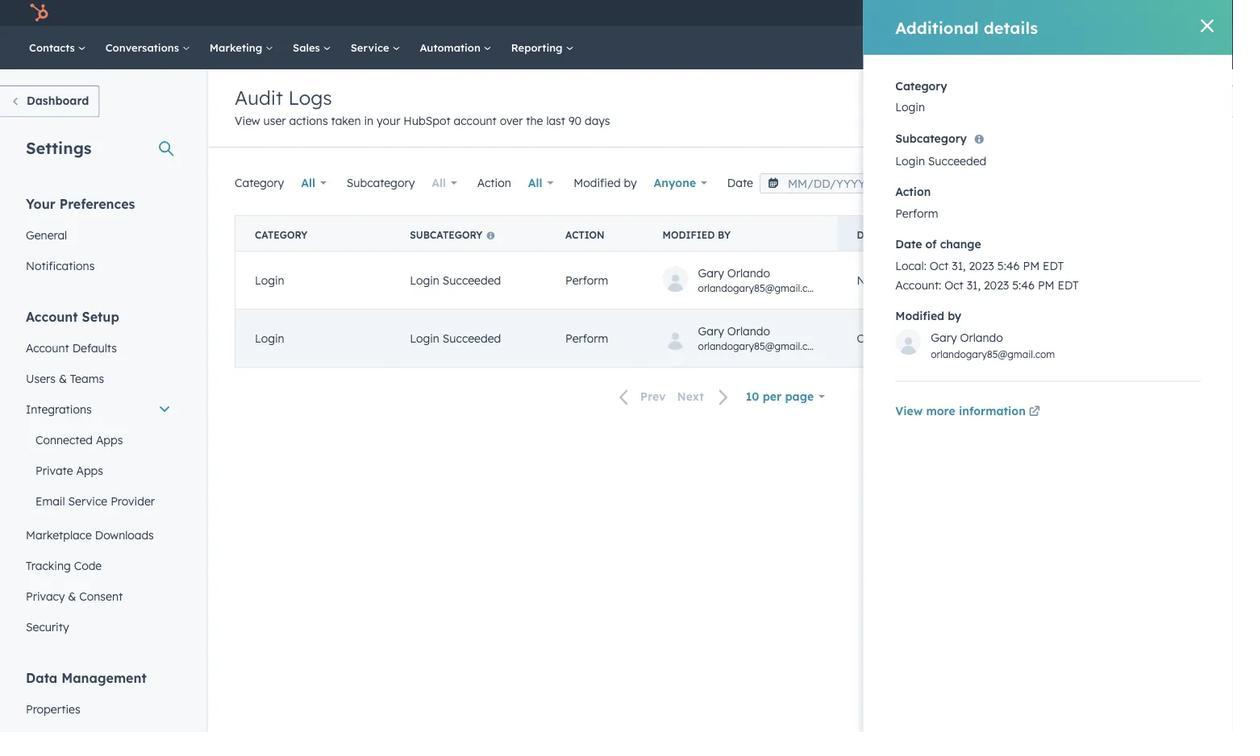 Task type: vqa. For each thing, say whether or not it's contained in the screenshot.


Task type: describe. For each thing, give the bounding box(es) containing it.
marketplace downloads
[[26, 528, 154, 542]]

view more information link
[[896, 403, 1043, 422]]

service inside "service" link
[[351, 41, 392, 54]]

security
[[26, 620, 69, 634]]

general link
[[16, 220, 181, 251]]

of for date of change
[[886, 229, 899, 241]]

tracking
[[26, 559, 71, 573]]

all for category
[[301, 176, 316, 190]]

hubspot image
[[29, 3, 48, 23]]

login succeeded for nov 1, 2023 12:17 pm edt
[[410, 273, 501, 287]]

12:17
[[922, 273, 947, 287]]

marketing link
[[200, 26, 283, 69]]

all button for action
[[518, 167, 564, 199]]

help image
[[1064, 7, 1079, 22]]

2 vertical spatial 31,
[[880, 331, 894, 346]]

general
[[26, 228, 67, 242]]

gary orlando image
[[1152, 6, 1167, 20]]

2 vertical spatial category
[[255, 229, 308, 241]]

contacts link
[[19, 26, 96, 69]]

account setup element
[[16, 308, 181, 643]]

abc
[[1170, 6, 1189, 19]]

user
[[264, 114, 286, 128]]

edt up 'information'
[[971, 331, 992, 346]]

subcategory for action
[[347, 176, 415, 190]]

login succeeded for oct 31, 2023 5:46 pm edt
[[410, 331, 501, 346]]

gary orlando orlandogary85@gmail.com for nov
[[698, 266, 823, 294]]

2 vertical spatial 5:46
[[925, 331, 948, 346]]

view inside view more information link
[[896, 404, 923, 418]]

1 vertical spatial category
[[235, 176, 284, 190]]

prev button
[[610, 387, 672, 408]]

setup
[[82, 309, 119, 325]]

next button
[[672, 387, 739, 408]]

search image
[[1200, 42, 1211, 53]]

account defaults link
[[16, 333, 181, 364]]

help button
[[1058, 0, 1085, 26]]

date of change button
[[838, 216, 1023, 251]]

2 vertical spatial modified
[[896, 309, 945, 323]]

actions
[[289, 114, 328, 128]]

privacy & consent link
[[16, 581, 181, 612]]

hubspot link
[[19, 3, 61, 23]]

upgrade
[[943, 7, 987, 21]]

date of change local: oct 31, 2023 5:46 pm edt account: oct 31, 2023 5:46 pm edt
[[896, 237, 1079, 292]]

hubspot
[[404, 114, 451, 128]]

private
[[36, 464, 73, 478]]

code
[[74, 559, 102, 573]]

1 vertical spatial 5:46
[[1013, 278, 1035, 292]]

calling icon image
[[997, 6, 1011, 21]]

succeeded for nov 1, 2023 12:17 pm edt
[[443, 273, 501, 287]]

succeeded for oct 31, 2023 5:46 pm edt
[[443, 331, 501, 346]]

0 vertical spatial category
[[896, 79, 948, 93]]

orlandogary85@gmail.com for oct
[[698, 340, 823, 352]]

connected
[[36, 433, 93, 447]]

action inside "action perform"
[[896, 185, 931, 199]]

in
[[364, 114, 374, 128]]

10
[[746, 390, 760, 404]]

pagination navigation
[[610, 386, 739, 408]]

2023 up nov 1, 2023 12:17 pm edt
[[969, 259, 995, 273]]

prev
[[641, 390, 666, 404]]

2 horizontal spatial modified by
[[896, 309, 962, 323]]

date for date of change local: oct 31, 2023 5:46 pm edt account: oct 31, 2023 5:46 pm edt
[[896, 237, 923, 251]]

properties
[[26, 702, 80, 717]]

account for account setup
[[26, 309, 78, 325]]

private apps link
[[16, 456, 181, 486]]

all button for subcategory
[[421, 167, 468, 199]]

10 per page button
[[739, 381, 833, 413]]

taken
[[331, 114, 361, 128]]

days
[[585, 114, 610, 128]]

data management
[[26, 670, 147, 686]]

date for date
[[728, 176, 754, 190]]

orlandogary85@gmail.com for nov
[[698, 282, 823, 294]]

date for date of change
[[857, 229, 883, 241]]

view more information
[[896, 404, 1026, 418]]

edt left history
[[1058, 278, 1079, 292]]

users
[[26, 372, 56, 386]]

users & teams link
[[16, 364, 181, 394]]

marketplace downloads link
[[16, 520, 181, 551]]

all for action
[[528, 176, 543, 190]]

next
[[677, 390, 704, 404]]

marketing
[[210, 41, 266, 54]]

category login
[[896, 79, 948, 114]]

edt up account login history
[[1043, 259, 1064, 273]]

apps for connected apps
[[96, 433, 123, 447]]

0 vertical spatial subcategory
[[896, 131, 967, 145]]

0 vertical spatial modified by
[[574, 176, 637, 190]]

gary for nov 1, 2023 12:17 pm edt
[[698, 266, 725, 280]]

0 horizontal spatial action
[[478, 176, 511, 190]]

account defaults
[[26, 341, 117, 355]]

edt right 12:17
[[970, 273, 991, 287]]

information
[[959, 404, 1026, 418]]

email service provider
[[36, 494, 155, 508]]

over
[[500, 114, 523, 128]]

sales link
[[283, 26, 341, 69]]

email service provider link
[[16, 486, 181, 517]]

audit
[[235, 86, 283, 110]]

change for date of change local: oct 31, 2023 5:46 pm edt account: oct 31, 2023 5:46 pm edt
[[941, 237, 982, 251]]

details
[[984, 17, 1039, 38]]

notifications button
[[1112, 0, 1139, 26]]

data
[[26, 670, 58, 686]]

MM/DD/YYYY text field
[[903, 173, 1018, 194]]

1 horizontal spatial modified by
[[663, 229, 731, 241]]

defaults
[[72, 341, 117, 355]]

email
[[36, 494, 65, 508]]

& for privacy
[[68, 589, 76, 604]]

account login history
[[1042, 273, 1168, 287]]

provider
[[111, 494, 155, 508]]

0 vertical spatial 31,
[[952, 259, 966, 273]]

marketplaces button
[[1021, 0, 1055, 26]]

automation link
[[410, 26, 502, 69]]

2023 right 12:17
[[984, 278, 1010, 292]]

data management element
[[16, 669, 181, 733]]

conversations link
[[96, 26, 200, 69]]

conversations
[[105, 41, 182, 54]]

reporting
[[511, 41, 566, 54]]

subcategory for perform
[[410, 229, 483, 241]]

oct 31, 2023 5:46 pm edt
[[857, 331, 992, 346]]

dashboard link
[[0, 86, 100, 117]]

90
[[569, 114, 582, 128]]

audit logs view user actions taken in your hubspot account over the last 90 days
[[235, 86, 610, 128]]

orlando for oct 31, 2023 5:46 pm edt
[[728, 324, 771, 338]]

per
[[763, 390, 782, 404]]

your preferences
[[26, 196, 135, 212]]

account login history link
[[1042, 273, 1185, 287]]

0 vertical spatial oct
[[930, 259, 949, 273]]

tracking code
[[26, 559, 102, 573]]

& for users
[[59, 372, 67, 386]]

notifications
[[26, 259, 95, 273]]



Task type: locate. For each thing, give the bounding box(es) containing it.
pm
[[1024, 259, 1040, 273], [950, 273, 967, 287], [1038, 278, 1055, 292], [951, 331, 968, 346]]

2 vertical spatial perform
[[566, 331, 609, 346]]

link opens in a new window image inside view more information link
[[1029, 407, 1040, 418]]

1 horizontal spatial &
[[68, 589, 76, 604]]

10 per page
[[746, 390, 814, 404]]

1 vertical spatial service
[[68, 494, 107, 508]]

0 vertical spatial modified
[[574, 176, 621, 190]]

1 horizontal spatial modified
[[663, 229, 715, 241]]

0 vertical spatial succeeded
[[929, 154, 987, 168]]

0 horizontal spatial modified by
[[574, 176, 637, 190]]

0 horizontal spatial view
[[235, 114, 260, 128]]

gary for oct 31, 2023 5:46 pm edt
[[698, 324, 725, 338]]

0 horizontal spatial all button
[[291, 167, 337, 199]]

0 horizontal spatial 31,
[[880, 331, 894, 346]]

users & teams
[[26, 372, 104, 386]]

1 vertical spatial oct
[[945, 278, 964, 292]]

gary
[[698, 266, 725, 280], [698, 324, 725, 338], [931, 330, 957, 345]]

private apps
[[36, 464, 103, 478]]

all button
[[291, 167, 337, 199], [421, 167, 468, 199], [518, 167, 564, 199]]

close image
[[1202, 19, 1214, 32]]

2 vertical spatial oct
[[857, 331, 876, 346]]

preferences
[[59, 196, 135, 212]]

2023 down account:
[[897, 331, 922, 346]]

change left descending sort. press to sort ascending. element
[[902, 229, 944, 241]]

2 all button from the left
[[421, 167, 468, 199]]

orlando
[[728, 266, 771, 280], [728, 324, 771, 338], [961, 330, 1004, 345]]

1 vertical spatial succeeded
[[443, 273, 501, 287]]

2 vertical spatial succeeded
[[443, 331, 501, 346]]

all button down the
[[518, 167, 564, 199]]

2 vertical spatial modified by
[[896, 309, 962, 323]]

2 horizontal spatial all
[[528, 176, 543, 190]]

change inside date of change local: oct 31, 2023 5:46 pm edt account: oct 31, 2023 5:46 pm edt
[[941, 237, 982, 251]]

0 horizontal spatial &
[[59, 372, 67, 386]]

1 horizontal spatial of
[[926, 237, 937, 251]]

1 vertical spatial &
[[68, 589, 76, 604]]

calling icon button
[[990, 2, 1018, 24]]

contacts
[[29, 41, 78, 54]]

1 all from the left
[[301, 176, 316, 190]]

0 vertical spatial account
[[1042, 273, 1088, 287]]

action perform
[[896, 185, 939, 220]]

date inside button
[[857, 229, 883, 241]]

automation
[[420, 41, 484, 54]]

2 horizontal spatial modified
[[896, 309, 945, 323]]

0 vertical spatial &
[[59, 372, 67, 386]]

downloads
[[95, 528, 154, 542]]

account
[[454, 114, 497, 128]]

1 horizontal spatial service
[[351, 41, 392, 54]]

all down the
[[528, 176, 543, 190]]

oct right account:
[[945, 278, 964, 292]]

menu
[[924, 0, 1214, 26]]

2 horizontal spatial by
[[948, 309, 962, 323]]

modified by down anyone 'popup button' at the right of page
[[663, 229, 731, 241]]

tracking code link
[[16, 551, 181, 581]]

of inside date of change local: oct 31, 2023 5:46 pm edt account: oct 31, 2023 5:46 pm edt
[[926, 237, 937, 251]]

the
[[526, 114, 543, 128]]

date up nov
[[857, 229, 883, 241]]

view
[[235, 114, 260, 128], [896, 404, 923, 418]]

0 vertical spatial apps
[[96, 433, 123, 447]]

31, down 1,
[[880, 331, 894, 346]]

1 vertical spatial perform
[[566, 273, 609, 287]]

date of change
[[857, 229, 944, 241]]

all down hubspot in the top left of the page
[[432, 176, 446, 190]]

2023 down local:
[[893, 273, 919, 287]]

&
[[59, 372, 67, 386], [68, 589, 76, 604]]

link opens in a new window image
[[1029, 403, 1040, 422], [1029, 407, 1040, 418]]

MM/DD/YYYY text field
[[760, 173, 875, 194]]

integrations
[[26, 402, 92, 416]]

0 vertical spatial 5:46
[[998, 259, 1020, 273]]

integrations button
[[16, 394, 181, 425]]

31, right 12:17
[[967, 278, 981, 292]]

your preferences element
[[16, 195, 181, 281]]

modified by up oct 31, 2023 5:46 pm edt at the top right of page
[[896, 309, 962, 323]]

1 vertical spatial view
[[896, 404, 923, 418]]

2 link opens in a new window image from the top
[[1029, 407, 1040, 418]]

0 vertical spatial view
[[235, 114, 260, 128]]

1 horizontal spatial all
[[432, 176, 446, 190]]

31, down descending sort. press to sort ascending. element
[[952, 259, 966, 273]]

local:
[[896, 259, 927, 273]]

1 all button from the left
[[291, 167, 337, 199]]

1 vertical spatial by
[[718, 229, 731, 241]]

date
[[728, 176, 754, 190], [857, 229, 883, 241], [896, 237, 923, 251]]

view down audit
[[235, 114, 260, 128]]

modified by down days
[[574, 176, 637, 190]]

1 horizontal spatial date
[[857, 229, 883, 241]]

gary orlando orlandogary85@gmail.com for oct
[[698, 324, 823, 352]]

consent
[[79, 589, 123, 604]]

perform for oct
[[566, 331, 609, 346]]

1 horizontal spatial 31,
[[952, 259, 966, 273]]

0 horizontal spatial service
[[68, 494, 107, 508]]

date inside date of change local: oct 31, 2023 5:46 pm edt account: oct 31, 2023 5:46 pm edt
[[896, 237, 923, 251]]

modified
[[574, 176, 621, 190], [663, 229, 715, 241], [896, 309, 945, 323]]

0 horizontal spatial of
[[886, 229, 899, 241]]

1 vertical spatial apps
[[76, 464, 103, 478]]

1 horizontal spatial all button
[[421, 167, 468, 199]]

security link
[[16, 612, 181, 643]]

modified down days
[[574, 176, 621, 190]]

all down actions
[[301, 176, 316, 190]]

2 horizontal spatial 31,
[[967, 278, 981, 292]]

1 vertical spatial modified by
[[663, 229, 731, 241]]

all button down actions
[[291, 167, 337, 199]]

login succeeded
[[896, 154, 987, 168], [410, 273, 501, 287], [410, 331, 501, 346]]

2 vertical spatial subcategory
[[410, 229, 483, 241]]

view inside audit logs view user actions taken in your hubspot account over the last 90 days
[[235, 114, 260, 128]]

all button down hubspot in the top left of the page
[[421, 167, 468, 199]]

1 horizontal spatial by
[[718, 229, 731, 241]]

modified up oct 31, 2023 5:46 pm edt at the top right of page
[[896, 309, 945, 323]]

of inside button
[[886, 229, 899, 241]]

2 horizontal spatial action
[[896, 185, 931, 199]]

0 horizontal spatial modified
[[574, 176, 621, 190]]

0 horizontal spatial by
[[624, 176, 637, 190]]

& right privacy
[[68, 589, 76, 604]]

0 vertical spatial service
[[351, 41, 392, 54]]

of left descending sort. press to sort ascending. element
[[926, 237, 937, 251]]

connected apps
[[36, 433, 123, 447]]

2 vertical spatial login succeeded
[[410, 331, 501, 346]]

marketplace
[[26, 528, 92, 542]]

marketplaces image
[[1030, 7, 1045, 22]]

settings image
[[1091, 7, 1106, 21]]

login inside category login
[[896, 100, 925, 114]]

2 vertical spatial by
[[948, 309, 962, 323]]

page
[[785, 390, 814, 404]]

all for subcategory
[[432, 176, 446, 190]]

5:46
[[998, 259, 1020, 273], [1013, 278, 1035, 292], [925, 331, 948, 346]]

apps for private apps
[[76, 464, 103, 478]]

change up 12:17
[[941, 237, 982, 251]]

1 vertical spatial account
[[26, 309, 78, 325]]

oct down nov
[[857, 331, 876, 346]]

oct up 12:17
[[930, 259, 949, 273]]

3 all button from the left
[[518, 167, 564, 199]]

nov 1, 2023 12:17 pm edt
[[857, 273, 991, 287]]

account:
[[896, 278, 942, 292]]

your
[[377, 114, 401, 128]]

additional details
[[896, 17, 1039, 38]]

0 vertical spatial by
[[624, 176, 637, 190]]

all button for category
[[291, 167, 337, 199]]

teams
[[70, 372, 104, 386]]

3 all from the left
[[528, 176, 543, 190]]

1 horizontal spatial view
[[896, 404, 923, 418]]

sales
[[293, 41, 323, 54]]

more
[[927, 404, 956, 418]]

0 vertical spatial login succeeded
[[896, 154, 987, 168]]

of up local:
[[886, 229, 899, 241]]

logs
[[289, 86, 332, 110]]

1 vertical spatial subcategory
[[347, 176, 415, 190]]

subcategory
[[896, 131, 967, 145], [347, 176, 415, 190], [410, 229, 483, 241]]

your
[[26, 196, 56, 212]]

1 vertical spatial login succeeded
[[410, 273, 501, 287]]

service inside email service provider link
[[68, 494, 107, 508]]

Search HubSpot search field
[[1007, 34, 1205, 61]]

apps up email service provider
[[76, 464, 103, 478]]

view left more
[[896, 404, 923, 418]]

& right users
[[59, 372, 67, 386]]

history
[[1126, 273, 1168, 287]]

apps down integrations button
[[96, 433, 123, 447]]

0 horizontal spatial all
[[301, 176, 316, 190]]

2023
[[969, 259, 995, 273], [893, 273, 919, 287], [984, 278, 1010, 292], [897, 331, 922, 346]]

orlando for nov 1, 2023 12:17 pm edt
[[728, 266, 771, 280]]

management
[[61, 670, 147, 686]]

edt
[[1043, 259, 1064, 273], [970, 273, 991, 287], [1058, 278, 1079, 292], [971, 331, 992, 346]]

1 vertical spatial modified
[[663, 229, 715, 241]]

date right anyone 'popup button' at the right of page
[[728, 176, 754, 190]]

account
[[1042, 273, 1088, 287], [26, 309, 78, 325], [26, 341, 69, 355]]

orlandogary85@gmail.com
[[698, 282, 823, 294], [698, 340, 823, 352], [931, 349, 1056, 361]]

2 horizontal spatial date
[[896, 237, 923, 251]]

1 horizontal spatial action
[[566, 229, 605, 241]]

abc button
[[1143, 0, 1213, 26]]

privacy
[[26, 589, 65, 604]]

1,
[[882, 273, 890, 287]]

settings
[[26, 138, 92, 158]]

nov
[[857, 273, 879, 287]]

of for date of change local: oct 31, 2023 5:46 pm edt account: oct 31, 2023 5:46 pm edt
[[926, 237, 937, 251]]

last
[[547, 114, 566, 128]]

upgrade image
[[926, 7, 940, 21]]

0 horizontal spatial date
[[728, 176, 754, 190]]

change inside button
[[902, 229, 944, 241]]

account for account login history
[[1042, 273, 1088, 287]]

reporting link
[[502, 26, 584, 69]]

1 link opens in a new window image from the top
[[1029, 403, 1040, 422]]

privacy & consent
[[26, 589, 123, 604]]

perform for nov
[[566, 273, 609, 287]]

2 all from the left
[[432, 176, 446, 190]]

service down the private apps "link"
[[68, 494, 107, 508]]

descending sort. press to sort ascending. image
[[949, 228, 955, 240]]

all
[[301, 176, 316, 190], [432, 176, 446, 190], [528, 176, 543, 190]]

category
[[896, 79, 948, 93], [235, 176, 284, 190], [255, 229, 308, 241]]

settings link
[[1089, 4, 1109, 21]]

anyone
[[654, 176, 696, 190]]

notifications link
[[16, 251, 181, 281]]

perform
[[896, 206, 939, 220], [566, 273, 609, 287], [566, 331, 609, 346]]

menu containing abc
[[924, 0, 1214, 26]]

change for date of change
[[902, 229, 944, 241]]

apps inside 'link'
[[96, 433, 123, 447]]

0 vertical spatial perform
[[896, 206, 939, 220]]

2 horizontal spatial all button
[[518, 167, 564, 199]]

1 vertical spatial 31,
[[967, 278, 981, 292]]

anyone button
[[644, 167, 718, 199]]

apps inside "link"
[[76, 464, 103, 478]]

modified down anyone 'popup button' at the right of page
[[663, 229, 715, 241]]

properties link
[[16, 694, 181, 725]]

service right sales link
[[351, 41, 392, 54]]

notifications image
[[1118, 7, 1133, 22]]

by
[[624, 176, 637, 190], [718, 229, 731, 241], [948, 309, 962, 323]]

succeeded
[[929, 154, 987, 168], [443, 273, 501, 287], [443, 331, 501, 346]]

connected apps link
[[16, 425, 181, 456]]

account for account defaults
[[26, 341, 69, 355]]

2 vertical spatial account
[[26, 341, 69, 355]]

additional
[[896, 17, 979, 38]]

date up local:
[[896, 237, 923, 251]]

service link
[[341, 26, 410, 69]]

descending sort. press to sort ascending. element
[[949, 228, 955, 242]]



